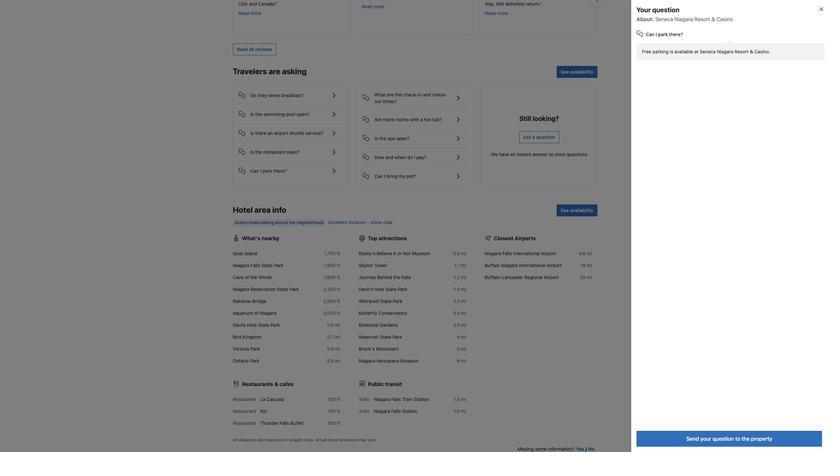 Task type: describe. For each thing, give the bounding box(es) containing it.
mi for devil's hole state park
[[461, 286, 466, 292]]

bird kingdom
[[233, 334, 262, 340]]

1.5 mi
[[454, 397, 466, 402]]

mi for bird kingdom
[[335, 334, 340, 340]]

no
[[589, 446, 595, 452]]

pet?
[[407, 173, 416, 179]]

airport
[[274, 130, 289, 136]]

i inside "how and when do i pay?" button
[[414, 154, 416, 160]]

falls for state
[[251, 263, 260, 268]]

park down the aquarium of niagara at the bottom of page
[[271, 322, 280, 328]]

info
[[273, 205, 287, 215]]

they
[[258, 92, 267, 98]]

mi for skylon tower
[[461, 263, 466, 268]]

park right the reservation
[[290, 286, 299, 292]]

0 vertical spatial to
[[550, 152, 554, 157]]

in for measured
[[285, 438, 288, 443]]

your question dialog
[[621, 0, 831, 452]]

6
[[457, 358, 460, 364]]

journey behind the falls
[[359, 275, 411, 280]]

park inside your question dialog
[[659, 32, 669, 37]]

travel
[[328, 438, 339, 443]]

the left winds
[[250, 275, 257, 280]]

with
[[411, 117, 419, 122]]

looking?
[[533, 115, 560, 122]]

my
[[399, 173, 406, 179]]

airport for buffalo niagara international airport
[[547, 263, 562, 268]]

more for middle read more button
[[374, 4, 385, 9]]

in for check-
[[418, 92, 422, 97]]

airports
[[515, 235, 536, 241]]

are there rooms with a hot tub?
[[375, 117, 442, 122]]

state for 2,200 ft
[[277, 286, 289, 292]]

free
[[642, 49, 652, 54]]

niagara reservation state park
[[233, 286, 299, 292]]

1 distances from the left
[[239, 438, 257, 443]]

train up niagara falls station
[[402, 397, 413, 402]]

niagara down public transit
[[374, 397, 390, 402]]

mi for victoria park
[[335, 346, 340, 352]]

answer
[[533, 152, 548, 157]]

see for asking
[[561, 69, 569, 75]]

are for the
[[387, 92, 394, 97]]

see availability for info
[[561, 208, 594, 213]]

airport for buffalo-lancaster regional airport
[[544, 275, 559, 280]]

can i park there? button
[[239, 162, 344, 175]]

read all reviews
[[237, 46, 272, 52]]

brock's monument
[[359, 346, 399, 352]]

falls for international
[[503, 251, 512, 256]]

3,000
[[323, 310, 336, 316]]

is the spa open?
[[375, 136, 410, 141]]

devils hole state park
[[233, 322, 280, 328]]

your
[[637, 6, 651, 14]]

all
[[249, 46, 254, 52]]

seneca inside your question about: seneca niagara resort & casino
[[656, 16, 674, 22]]

buffalo
[[485, 263, 500, 268]]

devils
[[233, 322, 246, 328]]

1.3 for devil's hole state park
[[454, 286, 460, 292]]

niagara up rainbow
[[233, 286, 250, 292]]

1,800 for niagara falls state park
[[324, 263, 336, 268]]

1.6
[[454, 409, 460, 414]]

of for the
[[245, 275, 249, 280]]

mi for reservoir state park
[[461, 334, 466, 340]]

regional
[[525, 275, 543, 280]]

5
[[457, 346, 460, 352]]

0.9 mi for ripley's believe it or not museum
[[453, 251, 466, 256]]

how
[[375, 154, 384, 160]]

journey
[[359, 275, 376, 280]]

read more for the left read more button
[[239, 10, 262, 16]]

falls right behind
[[402, 275, 411, 280]]

an for instant
[[511, 152, 516, 157]]

skylon tower
[[359, 263, 387, 268]]

1.3 mi for whirlpool state park
[[454, 298, 466, 304]]

aquarium of niagara
[[233, 310, 277, 316]]

1,750 ft
[[325, 251, 340, 256]]

park down "journey behind the falls"
[[398, 286, 408, 292]]

read all reviews button
[[233, 43, 276, 55]]

is there an airport shuttle service? button
[[239, 124, 344, 137]]

service?
[[306, 130, 324, 136]]

questions
[[567, 152, 588, 157]]

is
[[670, 49, 674, 54]]

swimming
[[264, 111, 285, 117]]

availability for hotel area info
[[571, 208, 594, 213]]

all distances are measured in straight lines. actual travel distances may vary.
[[233, 438, 377, 443]]

park down kingdom
[[251, 346, 260, 352]]

is there an airport shuttle service?
[[251, 130, 324, 136]]

150 for cascata
[[328, 397, 336, 402]]

niagara down niagara falls train station on the bottom of page
[[374, 409, 390, 414]]

niagara falls station
[[374, 409, 418, 414]]

mi for niagara aerospace museum
[[461, 358, 466, 364]]

150 ft for falls
[[328, 420, 340, 426]]

1.2 mi
[[454, 275, 466, 280]]

mi for buffalo-lancaster regional airport
[[587, 275, 593, 280]]

state for 1,800 ft
[[262, 263, 273, 268]]

nearby
[[262, 235, 280, 241]]

the right behind
[[394, 275, 401, 280]]

out
[[375, 98, 382, 104]]

more for the right read more button
[[497, 10, 508, 16]]

1 vertical spatial station
[[402, 409, 418, 414]]

train for niagara falls train station
[[359, 397, 370, 402]]

niagara falls international airport
[[485, 251, 556, 256]]

1.3 mi for devil's hole state park
[[454, 286, 466, 292]]

0.9 for ontario park
[[327, 358, 334, 364]]

hole for devils
[[247, 322, 257, 328]]

question for send your question to the property
[[713, 436, 735, 442]]

park up conservatory
[[393, 298, 403, 304]]

instant
[[517, 152, 532, 157]]

0.6
[[327, 322, 334, 328]]

shuttle
[[290, 130, 304, 136]]

when
[[395, 154, 406, 160]]

gardens
[[380, 322, 398, 328]]

can for is there an airport shuttle service?
[[251, 168, 259, 174]]

no button
[[589, 446, 595, 452]]

niagara aerospace museum
[[359, 358, 419, 364]]

botanical gardens
[[359, 322, 398, 328]]

" for the right read more button
[[540, 1, 542, 7]]

falls for buffet
[[280, 420, 289, 426]]

niagara up cave
[[233, 263, 250, 268]]

park up niagara reservation state park
[[274, 263, 284, 268]]

bird
[[233, 334, 242, 340]]

ft for aquarium of niagara
[[337, 310, 340, 316]]

hot
[[424, 117, 432, 122]]

see availability for asking
[[561, 69, 594, 75]]

150 for falls
[[328, 420, 336, 426]]

19
[[581, 263, 586, 268]]

cafes
[[280, 381, 294, 387]]

do they serve breakfast?
[[251, 92, 304, 98]]

availability for travelers are asking
[[571, 69, 594, 75]]

see availability button for travelers are asking
[[557, 66, 598, 78]]

mi for butterfly conservatory
[[461, 310, 466, 316]]

see for info
[[561, 208, 569, 213]]

mi for ontario park
[[335, 358, 340, 364]]

ft for niagara falls state park
[[337, 263, 340, 268]]

attractions
[[379, 235, 407, 241]]

1,800 ft for niagara falls state park
[[324, 263, 340, 268]]

2 distances from the left
[[340, 438, 358, 443]]

the left spa
[[380, 136, 387, 141]]

1 vertical spatial museum
[[401, 358, 419, 364]]

devil's hole state park
[[359, 286, 408, 292]]

available
[[675, 49, 694, 54]]

is for is there an airport shuttle service?
[[251, 130, 254, 136]]

reservoir state park
[[359, 334, 402, 340]]

open? for is the restaurant open?
[[287, 149, 300, 155]]

believe
[[377, 251, 392, 256]]

closest airports
[[494, 235, 536, 241]]

mi for niagara falls international airport
[[587, 251, 593, 256]]

buffalo niagara international airport
[[485, 263, 562, 268]]

3.5 for conservatory
[[453, 310, 460, 316]]

closest
[[494, 235, 514, 241]]

buffalo-lancaster regional airport
[[485, 275, 559, 280]]

asking
[[282, 67, 307, 76]]

1.1 mi
[[455, 263, 466, 268]]

rooms
[[396, 117, 409, 122]]

mi for ripley's believe it or not museum
[[461, 251, 466, 256]]

information?
[[549, 446, 575, 452]]

la cascata
[[261, 397, 284, 402]]

niagara falls train station
[[374, 397, 429, 402]]

1,800 for cave of the winds
[[324, 275, 336, 280]]

tub?
[[433, 117, 442, 122]]

falls for station
[[392, 409, 401, 414]]

yes
[[577, 446, 585, 452]]

ask a question
[[524, 134, 556, 140]]

a inside button
[[533, 134, 536, 140]]

niagara down bridge
[[260, 310, 277, 316]]

at
[[695, 49, 699, 54]]

have
[[499, 152, 510, 157]]

hotel area info
[[233, 205, 287, 215]]

ft for cave of the winds
[[337, 275, 340, 280]]

restaurants
[[242, 381, 273, 387]]

3.5 mi for botanical gardens
[[453, 322, 466, 328]]

falls for train
[[392, 397, 401, 402]]



Task type: vqa. For each thing, say whether or not it's contained in the screenshot.
RENTALS
no



Task type: locate. For each thing, give the bounding box(es) containing it.
1 vertical spatial 1,800 ft
[[324, 275, 340, 280]]

missing some information? yes / no
[[518, 446, 595, 452]]

breakfast?
[[281, 92, 304, 98]]

0 horizontal spatial are
[[258, 438, 264, 443]]

mi for botanical gardens
[[461, 322, 466, 328]]

0 vertical spatial airport
[[542, 251, 556, 256]]

niagara up the lancaster
[[502, 263, 518, 268]]

niagara up buffalo
[[485, 251, 502, 256]]

and right how
[[386, 154, 394, 160]]

2 vertical spatial 0.9 mi
[[327, 358, 340, 364]]

0 vertical spatial and
[[423, 92, 431, 97]]

spa
[[388, 136, 396, 141]]

of for niagara
[[255, 310, 259, 316]]

there inside button
[[255, 130, 267, 136]]

is left spa
[[375, 136, 378, 141]]

niagara down brock's
[[359, 358, 376, 364]]

1,800 down 1,750
[[324, 263, 336, 268]]

museum right the not
[[412, 251, 431, 256]]

vary.
[[368, 438, 377, 443]]

and up hot at the right top of the page
[[423, 92, 431, 97]]

public
[[368, 381, 384, 387]]

2 see from the top
[[561, 208, 569, 213]]

to left property
[[736, 436, 741, 442]]

1 vertical spatial &
[[751, 49, 754, 54]]

2 1,800 from the top
[[324, 275, 336, 280]]

1 horizontal spatial to
[[736, 436, 741, 442]]

0 vertical spatial availability
[[571, 69, 594, 75]]

are there rooms with a hot tub? button
[[363, 110, 468, 124]]

1 150 from the top
[[328, 397, 336, 402]]

transit
[[386, 381, 402, 387]]

0 horizontal spatial distances
[[239, 438, 257, 443]]

3.5 mi for butterfly conservatory
[[453, 310, 466, 316]]

2 vertical spatial question
[[713, 436, 735, 442]]

1 vertical spatial a
[[533, 134, 536, 140]]

there right are
[[383, 117, 395, 122]]

3,000 ft
[[323, 310, 340, 316]]

150 ft for cascata
[[328, 397, 340, 402]]

park down restaurant
[[263, 168, 272, 174]]

2 vertical spatial 0.9
[[327, 358, 334, 364]]

train down 'public' at the left bottom of page
[[359, 397, 370, 402]]

niagara falls state park
[[233, 263, 284, 268]]

state down the aquarium of niagara at the bottom of page
[[258, 322, 270, 328]]

2 horizontal spatial more
[[497, 10, 508, 16]]

0.9 mi for ontario park
[[327, 358, 340, 364]]

i down "is the restaurant open?"
[[260, 168, 261, 174]]

park
[[274, 263, 284, 268], [290, 286, 299, 292], [398, 286, 408, 292], [393, 298, 403, 304], [271, 322, 280, 328], [393, 334, 402, 340], [251, 346, 260, 352], [250, 358, 260, 364]]

0 vertical spatial see availability button
[[557, 66, 598, 78]]

19 mi
[[581, 263, 593, 268]]

mi for whirlpool state park
[[461, 298, 466, 304]]

1 horizontal spatial an
[[511, 152, 516, 157]]

museum right aerospace
[[401, 358, 419, 364]]

1 vertical spatial airport
[[547, 263, 562, 268]]

falls left buffet
[[280, 420, 289, 426]]

5 ft from the top
[[337, 298, 340, 304]]

of up devils hole state park
[[255, 310, 259, 316]]

availability
[[571, 69, 594, 75], [571, 208, 594, 213]]

the inside button
[[255, 111, 262, 117]]

is for is the restaurant open?
[[251, 149, 254, 155]]

state up winds
[[262, 263, 273, 268]]

1,800
[[324, 263, 336, 268], [324, 275, 336, 280]]

1.2
[[454, 275, 460, 280]]

can i park there? inside can i park there? button
[[251, 168, 287, 174]]

airport for niagara falls international airport
[[542, 251, 556, 256]]

open? for is the spa open?
[[397, 136, 410, 141]]

and inside what are the check-in and check- out times?
[[423, 92, 431, 97]]

3 ft from the top
[[337, 275, 340, 280]]

0 vertical spatial 1,800 ft
[[324, 263, 340, 268]]

2 " from the left
[[540, 1, 542, 7]]

2 vertical spatial open?
[[287, 149, 300, 155]]

restaurant for la
[[233, 397, 256, 402]]

150
[[328, 397, 336, 402], [328, 409, 336, 414], [328, 420, 336, 426]]

can down about:
[[646, 32, 655, 37]]

can i park there? inside your question dialog
[[646, 32, 684, 37]]

3 150 ft from the top
[[328, 420, 340, 426]]

1 vertical spatial of
[[255, 310, 259, 316]]

question inside your question about: seneca niagara resort & casino
[[653, 6, 680, 14]]

7 ft from the top
[[337, 397, 340, 402]]

mi for devils hole state park
[[335, 322, 340, 328]]

0 horizontal spatial a
[[421, 117, 423, 122]]

2 3.5 mi from the top
[[453, 322, 466, 328]]

casino.
[[755, 49, 771, 54]]

0 horizontal spatial and
[[386, 154, 394, 160]]

0 vertical spatial restaurant
[[233, 397, 256, 402]]

open? inside is the spa open? button
[[397, 136, 410, 141]]

state for 0.6 mi
[[258, 322, 270, 328]]

check- up are there rooms with a hot tub? "button"
[[404, 92, 418, 97]]

1 vertical spatial in
[[285, 438, 288, 443]]

1 check- from the left
[[404, 92, 418, 97]]

1 3.5 mi from the top
[[453, 310, 466, 316]]

ft for rainbow bridge
[[337, 298, 340, 304]]

can left the bring
[[375, 173, 383, 179]]

restaurant up the all
[[233, 420, 256, 426]]

can i park there? up the parking
[[646, 32, 684, 37]]

0 vertical spatial resort
[[695, 16, 711, 22]]

butterfly conservatory
[[359, 310, 408, 316]]

1 horizontal spatial of
[[255, 310, 259, 316]]

3 restaurant from the top
[[233, 420, 256, 426]]

1 3.5 from the top
[[453, 310, 460, 316]]

your
[[701, 436, 712, 442]]

1 vertical spatial park
[[263, 168, 272, 174]]

ask
[[524, 134, 532, 140]]

to
[[550, 152, 554, 157], [736, 436, 741, 442]]

1 horizontal spatial &
[[712, 16, 716, 22]]

butterfly
[[359, 310, 378, 316]]

property
[[752, 436, 773, 442]]

can i park there? down restaurant
[[251, 168, 287, 174]]

the up times?
[[395, 92, 402, 97]]

2 horizontal spatial read more
[[485, 10, 508, 16]]

3.5 for gardens
[[453, 322, 460, 328]]

0 vertical spatial 150 ft
[[328, 397, 340, 402]]

1 vertical spatial 150
[[328, 409, 336, 414]]

2 see availability from the top
[[561, 208, 594, 213]]

0 vertical spatial see availability
[[561, 69, 594, 75]]

0 vertical spatial international
[[514, 251, 540, 256]]

there left airport
[[255, 130, 267, 136]]

2 1,800 ft from the top
[[324, 275, 340, 280]]

0 vertical spatial 150
[[328, 397, 336, 402]]

0 vertical spatial there
[[383, 117, 395, 122]]

150 ft
[[328, 397, 340, 402], [328, 409, 340, 414], [328, 420, 340, 426]]

1 vertical spatial open?
[[397, 136, 410, 141]]

can i bring my pet?
[[375, 173, 416, 179]]

i right do
[[414, 154, 416, 160]]

2 1.3 from the top
[[454, 298, 460, 304]]

whirlpool
[[359, 298, 379, 304]]

0 vertical spatial 1,800
[[324, 263, 336, 268]]

open?
[[297, 111, 310, 117], [397, 136, 410, 141], [287, 149, 300, 155]]

1 vertical spatial an
[[511, 152, 516, 157]]

0 vertical spatial there?
[[670, 32, 684, 37]]

1 see availability from the top
[[561, 69, 594, 75]]

the inside what are the check-in and check- out times?
[[395, 92, 402, 97]]

2,200 ft
[[323, 286, 340, 292]]

1 vertical spatial 0.9 mi
[[327, 346, 340, 352]]

resort inside your question about: seneca niagara resort & casino
[[695, 16, 711, 22]]

airport up the buffalo niagara international airport
[[542, 251, 556, 256]]

read inside button
[[237, 46, 248, 52]]

niagara inside your question about: seneca niagara resort & casino
[[675, 16, 694, 22]]

in
[[418, 92, 422, 97], [285, 438, 288, 443]]

ripley's
[[359, 251, 376, 256]]

open? right spa
[[397, 136, 410, 141]]

park down gardens
[[393, 334, 402, 340]]

& left cafes
[[275, 381, 279, 387]]

conservatory
[[379, 310, 408, 316]]

is for is the swimming pool open?
[[251, 111, 254, 117]]

falls
[[503, 251, 512, 256], [251, 263, 260, 268], [402, 275, 411, 280], [392, 397, 401, 402], [392, 409, 401, 414], [280, 420, 289, 426]]

open? inside is the swimming pool open? button
[[297, 111, 310, 117]]

state up monument
[[380, 334, 392, 340]]

1 horizontal spatial question
[[653, 6, 680, 14]]

2 150 ft from the top
[[328, 409, 340, 414]]

can down "is the restaurant open?"
[[251, 168, 259, 174]]

2 1.3 mi from the top
[[454, 298, 466, 304]]

resort left the "casino."
[[735, 49, 749, 54]]

airport left 19
[[547, 263, 562, 268]]

is down do
[[251, 111, 254, 117]]

are inside what are the check-in and check- out times?
[[387, 92, 394, 97]]

are left asking
[[269, 67, 281, 76]]

1 vertical spatial see
[[561, 208, 569, 213]]

read more for middle read more button
[[362, 4, 385, 9]]

2 vertical spatial 150 ft
[[328, 420, 340, 426]]

train up may
[[359, 409, 370, 414]]

this is a carousel with rotating slides. it displays featured reviews of the property. use the next and previous buttons to navigate. region
[[228, 0, 603, 38]]

3.5
[[453, 310, 460, 316], [453, 322, 460, 328]]

a left hot at the right top of the page
[[421, 117, 423, 122]]

distances left may
[[340, 438, 358, 443]]

there? inside button
[[273, 168, 287, 174]]

0.7 mi
[[328, 334, 340, 340]]

1 vertical spatial 3.5
[[453, 322, 460, 328]]

1 vertical spatial there
[[255, 130, 267, 136]]

1 vertical spatial see availability
[[561, 208, 594, 213]]

1 horizontal spatial read more
[[362, 4, 385, 9]]

1 ft from the top
[[337, 251, 340, 256]]

of right cave
[[245, 275, 249, 280]]

0 horizontal spatial read more button
[[239, 10, 262, 17]]

open? up can i park there? button
[[287, 149, 300, 155]]

check- up tub?
[[433, 92, 447, 97]]

is the restaurant open?
[[251, 149, 300, 155]]

restaurant left la
[[233, 397, 256, 402]]

question right the your
[[653, 6, 680, 14]]

to left most
[[550, 152, 554, 157]]

3 150 from the top
[[328, 420, 336, 426]]

1 see from the top
[[561, 69, 569, 75]]

bring
[[387, 173, 398, 179]]

2 vertical spatial airport
[[544, 275, 559, 280]]

still looking?
[[520, 115, 560, 122]]

state
[[262, 263, 273, 268], [277, 286, 289, 292], [386, 286, 397, 292], [381, 298, 392, 304], [258, 322, 270, 328], [380, 334, 392, 340]]

2 horizontal spatial read more button
[[485, 10, 508, 17]]

2 ft from the top
[[337, 263, 340, 268]]

niagara
[[675, 16, 694, 22], [717, 49, 734, 54], [485, 251, 502, 256], [233, 263, 250, 268], [502, 263, 518, 268], [233, 286, 250, 292], [260, 310, 277, 316], [359, 358, 376, 364], [374, 397, 390, 402], [374, 409, 390, 414]]

park right the ontario
[[250, 358, 260, 364]]

niagara up available
[[675, 16, 694, 22]]

an left airport
[[268, 130, 273, 136]]

1 horizontal spatial more
[[374, 4, 385, 9]]

mi for brock's monument
[[461, 346, 466, 352]]

i inside your question dialog
[[656, 32, 658, 37]]

0 vertical spatial question
[[653, 6, 680, 14]]

it
[[394, 251, 396, 256]]

0.9
[[453, 251, 460, 256], [327, 346, 334, 352], [327, 358, 334, 364]]

1 restaurant from the top
[[233, 397, 256, 402]]

missing
[[518, 446, 534, 452]]

1,750
[[325, 251, 336, 256]]

mi for journey behind the falls
[[461, 275, 466, 280]]

the left swimming
[[255, 111, 262, 117]]

0 horizontal spatial "
[[275, 1, 278, 7]]

1 1.3 mi from the top
[[454, 286, 466, 292]]

0 horizontal spatial &
[[275, 381, 279, 387]]

falls down niagara falls train station on the bottom of page
[[392, 409, 401, 414]]

1 1,800 from the top
[[324, 263, 336, 268]]

ft for niagara reservation state park
[[337, 286, 340, 292]]

0 horizontal spatial in
[[285, 438, 288, 443]]

0 vertical spatial park
[[659, 32, 669, 37]]

2 restaurant from the top
[[233, 409, 256, 414]]

is inside button
[[251, 111, 254, 117]]

in left straight at the bottom left of page
[[285, 438, 288, 443]]

in up are there rooms with a hot tub? "button"
[[418, 92, 422, 97]]

is left airport
[[251, 130, 254, 136]]

rainbow bridge
[[233, 298, 266, 304]]

read more for the right read more button
[[485, 10, 508, 16]]

most
[[555, 152, 566, 157]]

1 vertical spatial to
[[736, 436, 741, 442]]

see availability button for hotel area info
[[557, 205, 598, 217]]

2 vertical spatial &
[[275, 381, 279, 387]]

" for the left read more button
[[275, 1, 278, 7]]

1 horizontal spatial park
[[659, 32, 669, 37]]

1 vertical spatial see availability button
[[557, 205, 598, 217]]

1 vertical spatial and
[[386, 154, 394, 160]]

can i bring my pet? button
[[363, 167, 468, 180]]

1 vertical spatial seneca
[[700, 49, 716, 54]]

1 horizontal spatial read more button
[[362, 3, 385, 10]]

0 vertical spatial an
[[268, 130, 273, 136]]

what are the check-in and check- out times? button
[[363, 86, 468, 105]]

read more
[[362, 4, 385, 9], [239, 10, 262, 16], [485, 10, 508, 16]]

0 vertical spatial 0.9
[[453, 251, 460, 256]]

0 horizontal spatial of
[[245, 275, 249, 280]]

we
[[491, 152, 498, 157]]

1 horizontal spatial are
[[269, 67, 281, 76]]

open? inside is the restaurant open? button
[[287, 149, 300, 155]]

i inside can i bring my pet? button
[[385, 173, 386, 179]]

0 vertical spatial 0.9 mi
[[453, 251, 466, 256]]

is
[[251, 111, 254, 117], [251, 130, 254, 136], [375, 136, 378, 141], [251, 149, 254, 155]]

state for 1.3 mi
[[386, 286, 397, 292]]

more for the left read more button
[[251, 10, 262, 16]]

there
[[383, 117, 395, 122], [255, 130, 267, 136]]

0 vertical spatial 1.3
[[454, 286, 460, 292]]

what's nearby
[[242, 235, 280, 241]]

& left the "casino."
[[751, 49, 754, 54]]

some
[[536, 446, 547, 452]]

is left restaurant
[[251, 149, 254, 155]]

la
[[261, 397, 266, 402]]

1 vertical spatial 0.9
[[327, 346, 334, 352]]

koi
[[261, 409, 267, 414]]

station up niagara falls station
[[414, 397, 429, 402]]

falls up cave of the winds on the bottom left of page
[[251, 263, 260, 268]]

ripley's believe it or not museum
[[359, 251, 431, 256]]

0 vertical spatial a
[[421, 117, 423, 122]]

25
[[581, 275, 586, 280]]

0 vertical spatial seneca
[[656, 16, 674, 22]]

top attractions
[[368, 235, 407, 241]]

6 ft from the top
[[337, 310, 340, 316]]

measured
[[265, 438, 284, 443]]

there? down "is the restaurant open?"
[[273, 168, 287, 174]]

1 vertical spatial 1.3
[[454, 298, 460, 304]]

open? right pool
[[297, 111, 310, 117]]

aquarium
[[233, 310, 253, 316]]

hole up kingdom
[[247, 322, 257, 328]]

2 horizontal spatial question
[[713, 436, 735, 442]]

there?
[[670, 32, 684, 37], [273, 168, 287, 174]]

0 horizontal spatial read more
[[239, 10, 262, 16]]

airport right regional
[[544, 275, 559, 280]]

an inside button
[[268, 130, 273, 136]]

is for is the spa open?
[[375, 136, 378, 141]]

1 vertical spatial 1,800
[[324, 275, 336, 280]]

1 " from the left
[[275, 1, 278, 7]]

are for asking
[[269, 67, 281, 76]]

1 vertical spatial availability
[[571, 208, 594, 213]]

distances right the all
[[239, 438, 257, 443]]

to inside button
[[736, 436, 741, 442]]

& left the casino
[[712, 16, 716, 22]]

1 vertical spatial hole
[[247, 322, 257, 328]]

1 horizontal spatial resort
[[735, 49, 749, 54]]

4 ft from the top
[[337, 286, 340, 292]]

i
[[656, 32, 658, 37], [414, 154, 416, 160], [260, 168, 261, 174], [385, 173, 386, 179]]

i up the parking
[[656, 32, 658, 37]]

0.9 mi for victoria park
[[327, 346, 340, 352]]

international for falls
[[514, 251, 540, 256]]

can inside your question dialog
[[646, 32, 655, 37]]

0 horizontal spatial can
[[251, 168, 259, 174]]

victoria park
[[233, 346, 260, 352]]

1,800 ft down the 1,750 ft
[[324, 263, 340, 268]]

the inside your question dialog
[[742, 436, 750, 442]]

mi for buffalo niagara international airport
[[587, 263, 593, 268]]

0 horizontal spatial can i park there?
[[251, 168, 287, 174]]

are left "measured"
[[258, 438, 264, 443]]

1.3 for whirlpool state park
[[454, 298, 460, 304]]

1 vertical spatial resort
[[735, 49, 749, 54]]

brock's
[[359, 346, 375, 352]]

0 horizontal spatial an
[[268, 130, 273, 136]]

i inside can i park there? button
[[260, 168, 261, 174]]

skylon
[[359, 263, 373, 268]]

2 3.5 from the top
[[453, 322, 460, 328]]

& inside your question about: seneca niagara resort & casino
[[712, 16, 716, 22]]

there? inside your question dialog
[[670, 32, 684, 37]]

an right have
[[511, 152, 516, 157]]

1,800 up 2,200
[[324, 275, 336, 280]]

0.6 mi
[[327, 322, 340, 328]]

hole for devil's
[[375, 286, 384, 292]]

seneca right at
[[700, 49, 716, 54]]

train for niagara falls station
[[359, 409, 370, 414]]

1 1,800 ft from the top
[[324, 263, 340, 268]]

0 horizontal spatial park
[[263, 168, 272, 174]]

0.9 for victoria park
[[327, 346, 334, 352]]

1 horizontal spatial seneca
[[700, 49, 716, 54]]

seneca right about:
[[656, 16, 674, 22]]

1 availability from the top
[[571, 69, 594, 75]]

do
[[251, 92, 257, 98]]

the left property
[[742, 436, 750, 442]]

all
[[233, 438, 238, 443]]

see
[[561, 69, 569, 75], [561, 208, 569, 213]]

whirlpool state park
[[359, 298, 403, 304]]

2 check- from the left
[[433, 92, 447, 97]]

1 1.3 from the top
[[454, 286, 460, 292]]

2 150 from the top
[[328, 409, 336, 414]]

still
[[520, 115, 532, 122]]

2 availability from the top
[[571, 208, 594, 213]]

lancaster
[[502, 275, 524, 280]]

1,800 ft up 2,200 ft
[[324, 275, 340, 280]]

1 horizontal spatial a
[[533, 134, 536, 140]]

2 see availability button from the top
[[557, 205, 598, 217]]

state down "journey behind the falls"
[[386, 286, 397, 292]]

ft
[[337, 251, 340, 256], [337, 263, 340, 268], [337, 275, 340, 280], [337, 286, 340, 292], [337, 298, 340, 304], [337, 310, 340, 316], [337, 397, 340, 402], [337, 409, 340, 414], [337, 420, 340, 426]]

train
[[359, 397, 370, 402], [402, 397, 413, 402], [359, 409, 370, 414]]

public transit
[[368, 381, 402, 387]]

2 vertical spatial 150
[[328, 420, 336, 426]]

3.5 mi
[[453, 310, 466, 316], [453, 322, 466, 328]]

9 ft from the top
[[337, 420, 340, 426]]

straight
[[289, 438, 303, 443]]

0 horizontal spatial hole
[[247, 322, 257, 328]]

thunder
[[261, 420, 279, 426]]

about:
[[637, 16, 654, 22]]

2 horizontal spatial &
[[751, 49, 754, 54]]

an for airport
[[268, 130, 273, 136]]

0 vertical spatial station
[[414, 397, 429, 402]]

state down "devil's hole state park"
[[381, 298, 392, 304]]

yes button
[[577, 446, 585, 452]]

0 vertical spatial hole
[[375, 286, 384, 292]]

are up times?
[[387, 92, 394, 97]]

restaurant for thunder
[[233, 420, 256, 426]]

pay?
[[417, 154, 427, 160]]

international for niagara
[[519, 263, 546, 268]]

0 horizontal spatial there
[[255, 130, 267, 136]]

1 horizontal spatial and
[[423, 92, 431, 97]]

in inside what are the check-in and check- out times?
[[418, 92, 422, 97]]

0.9 for ripley's believe it or not museum
[[453, 251, 460, 256]]

there for is
[[255, 130, 267, 136]]

your question about: seneca niagara resort & casino
[[637, 6, 734, 22]]

ft for goat island
[[337, 251, 340, 256]]

can for is the spa open?
[[375, 173, 383, 179]]

goat island
[[233, 251, 257, 256]]

0 vertical spatial of
[[245, 275, 249, 280]]

hole
[[375, 286, 384, 292], [247, 322, 257, 328]]

falls up niagara falls station
[[392, 397, 401, 402]]

there for are
[[383, 117, 395, 122]]

a inside "button"
[[421, 117, 423, 122]]

0 vertical spatial are
[[269, 67, 281, 76]]

international up regional
[[519, 263, 546, 268]]

falls down closest
[[503, 251, 512, 256]]

0 vertical spatial museum
[[412, 251, 431, 256]]

0 horizontal spatial seneca
[[656, 16, 674, 22]]

i left the bring
[[385, 173, 386, 179]]

8 ft from the top
[[337, 409, 340, 414]]

1 see availability button from the top
[[557, 66, 598, 78]]

park inside button
[[263, 168, 272, 174]]

park up the parking
[[659, 32, 669, 37]]

there inside "button"
[[383, 117, 395, 122]]

1 150 ft from the top
[[328, 397, 340, 402]]

international up the buffalo niagara international airport
[[514, 251, 540, 256]]

1,800 ft for cave of the winds
[[324, 275, 340, 280]]

question up "answer"
[[537, 134, 556, 140]]

1 horizontal spatial distances
[[340, 438, 358, 443]]

question for ask a question
[[537, 134, 556, 140]]

are
[[375, 117, 382, 122]]

station down niagara falls train station on the bottom of page
[[402, 409, 418, 414]]

niagara right at
[[717, 49, 734, 54]]

1 vertical spatial question
[[537, 134, 556, 140]]

the left restaurant
[[255, 149, 262, 155]]



